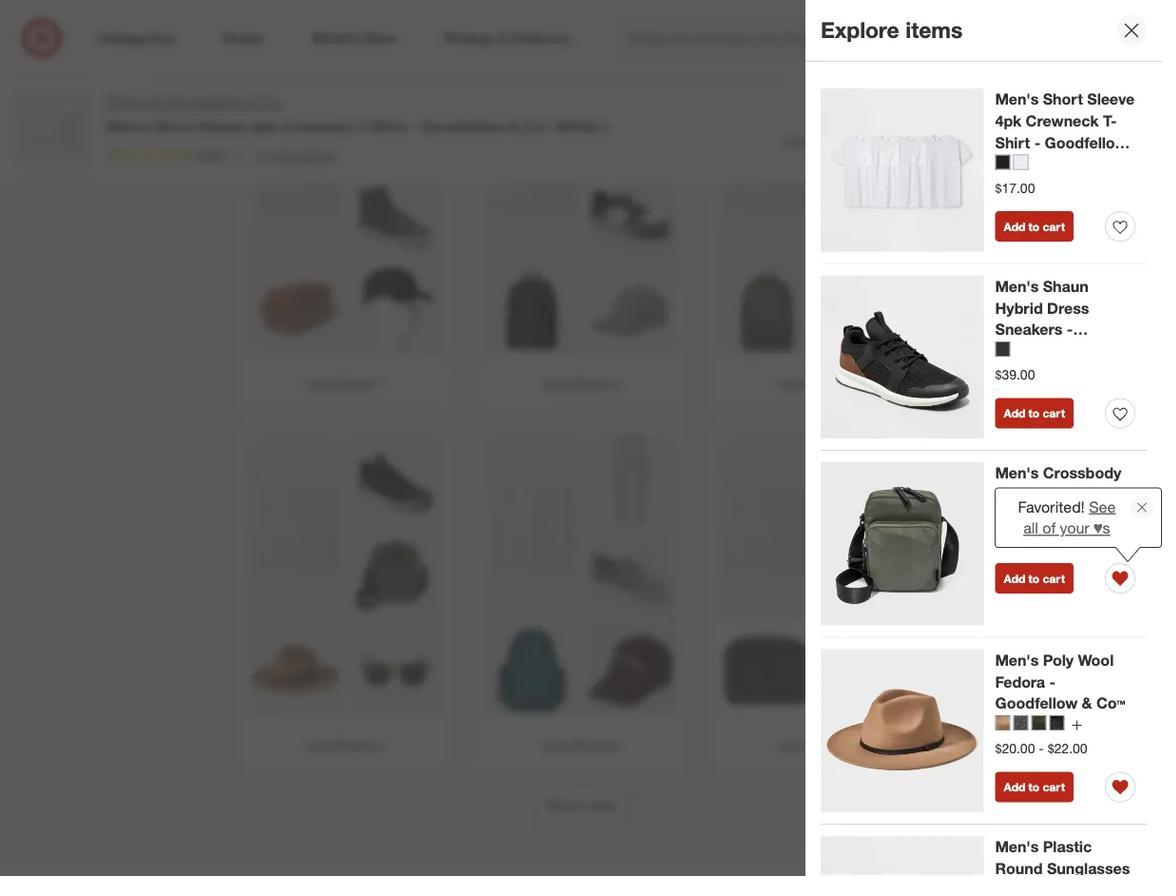 Task type: locate. For each thing, give the bounding box(es) containing it.
ncaa boise state broncos structured domain cotton hat image
[[819, 622, 914, 717]]

men&#39;s short sleeve 4pk crewneck t-shirt - goodfellow &#38; co&#8482; white l image for view board 3
[[673, 70, 863, 261]]

- right bag on the bottom right of the page
[[1029, 486, 1035, 504]]

board left the 5
[[574, 737, 610, 754]]

add to cart button
[[1041, 109, 1148, 151], [996, 211, 1074, 242], [996, 398, 1074, 429], [996, 563, 1074, 594], [996, 772, 1074, 803]]

view inside "button"
[[778, 376, 806, 392]]

all right shop
[[147, 93, 162, 111]]

view for view board 4
[[306, 737, 334, 754]]

crewneck up questions
[[281, 117, 354, 135]]

black image left white icon
[[996, 155, 1011, 170]]

cart up crossbody
[[1043, 406, 1066, 421]]

co™ inside shop all goodfellow & co men's short sleeve 4pk crewneck t-shirt - goodfellow & co™ white l
[[523, 117, 552, 135]]

all left the 'of'
[[1022, 519, 1037, 538]]

co
[[262, 93, 282, 111]]

men&#39;s crossbody bag - goodfellow &#38; co&#8482; olive green image
[[347, 527, 442, 622]]

cart down the 'of'
[[1043, 571, 1066, 586]]

black image right olive green icon
[[1050, 716, 1065, 731]]

wool
[[1079, 651, 1115, 669]]

men's for crewneck
[[996, 90, 1039, 108]]

cart
[[1106, 121, 1135, 139], [1043, 219, 1066, 234], [1043, 406, 1066, 421], [1043, 571, 1066, 586], [1043, 780, 1066, 794]]

men&#39;s premium slim fit thermal pants - goodfellow &#38; co&#8482; gray s image
[[583, 432, 678, 527]]

add to cart button for poly
[[996, 772, 1074, 803]]

view left 1
[[306, 376, 334, 392]]

view up show
[[542, 737, 570, 754]]

0 vertical spatial short
[[1044, 90, 1084, 108]]

all inside see all of your ♥s
[[1022, 519, 1037, 538]]

goodfellow inside men's shaun hybrid dress sneakers - goodfellow & co™
[[996, 342, 1078, 361]]

men&#39;s houndstooth baseball hat - goodfellow &#38; co&#8482; brown image
[[583, 261, 678, 356]]

- down dress
[[1067, 320, 1074, 339]]

dress
[[1048, 299, 1090, 317]]

men&#39;s short sleeve 4pk crewneck t-shirt - goodfellow &#38; co&#8482; white l image for view board 2
[[437, 70, 627, 261]]

board for 4
[[338, 737, 374, 754]]

white image
[[1014, 155, 1029, 170]]

of
[[1041, 519, 1054, 538]]

explore items
[[821, 17, 963, 43]]

board for 5
[[574, 737, 610, 754]]

when purchased online
[[783, 135, 904, 149]]

- up "men&#39;s travis high top sneaker - goodfellow &#38; co&#8482; charcoal gray 7" image
[[411, 117, 418, 135]]

men&#39;s plastic round sunglasses - goodfellow &#38; co&#8482; olive green image
[[347, 622, 442, 717]]

men's inside men's short sleeve 4pk crewneck t- shirt - goodfellow & co™
[[996, 90, 1039, 108]]

men&#39;s poly wool fedora - goodfellow &#38; co&#8482; camel brown m/l image
[[248, 622, 344, 717]]

men's up fedora
[[996, 651, 1039, 669]]

0 horizontal spatial 4pk
[[250, 117, 277, 135]]

board inside button
[[338, 376, 374, 392]]

men's shaun hybrid dress sneakers - goodfellow & co™ image
[[821, 275, 984, 439], [347, 432, 442, 527]]

view inside button
[[306, 376, 334, 392]]

round
[[996, 860, 1043, 876]]

men's inside men's crossbody bag - goodfellow & co™ olive green
[[996, 464, 1039, 482]]

see
[[1088, 498, 1114, 516]]

all inside shop all goodfellow & co men's short sleeve 4pk crewneck t-shirt - goodfellow & co™ white l
[[147, 93, 162, 111]]

men&#39;s kev knit dress shoes - goodfellow &#38; co&#8482; gray 7 image
[[819, 165, 914, 261]]

0 horizontal spatial shirt
[[372, 117, 407, 135]]

view left 3
[[778, 376, 806, 392]]

less
[[589, 795, 616, 814]]

view for view board 6
[[778, 737, 806, 754]]

4pk down co
[[250, 117, 277, 135]]

- down poly
[[1050, 673, 1056, 691]]

complete
[[480, 24, 536, 40]]

board left 1
[[338, 376, 374, 392]]

sleeve down 9 link
[[1088, 90, 1135, 108]]

men&#39;s travis high top sneaker - goodfellow &#38; co&#8482; charcoal gray 7 image
[[347, 165, 442, 261]]

0 horizontal spatial short
[[154, 117, 194, 135]]

1 horizontal spatial sleeve
[[1088, 90, 1135, 108]]

crewneck
[[1026, 112, 1100, 130], [281, 117, 354, 135]]

add to cart
[[1054, 121, 1135, 139], [1004, 219, 1066, 234], [1004, 406, 1066, 421], [1004, 571, 1066, 586], [1004, 780, 1066, 794]]

view left 2 in the right of the page
[[542, 376, 570, 392]]

board left 2 in the right of the page
[[574, 376, 610, 392]]

men's up bag on the bottom right of the page
[[996, 464, 1039, 482]]

add for shaun
[[1004, 406, 1026, 421]]

board inside "button"
[[810, 376, 846, 392]]

cart up shaun
[[1043, 219, 1066, 234]]

crewneck up white icon
[[1026, 112, 1100, 130]]

board left "4"
[[338, 737, 374, 754]]

view board 5
[[542, 737, 621, 754]]

shirt
[[372, 117, 407, 135], [996, 133, 1031, 152]]

our
[[597, 24, 617, 40]]

l
[[602, 117, 611, 135]]

men&#39;s short sleeve 4pk crewneck t-shirt - goodfellow &#38; co&#8482; white l image
[[201, 70, 391, 261], [437, 70, 627, 261], [673, 70, 863, 261], [201, 432, 391, 622], [437, 432, 627, 622], [673, 432, 863, 622]]

4pk up white icon
[[996, 112, 1022, 130]]

men's inside men's shaun hybrid dress sneakers - goodfellow & co™
[[996, 277, 1039, 295]]

men's inside men's poly wool fedora - goodfellow & co™
[[996, 651, 1039, 669]]

a
[[470, 24, 477, 40]]

1 horizontal spatial all
[[1022, 519, 1037, 538]]

view left "4"
[[306, 737, 334, 754]]

0 vertical spatial black image
[[996, 155, 1011, 170]]

& inside men's poly wool fedora - goodfellow & co™
[[1083, 694, 1093, 713]]

tooltip containing favorited!
[[991, 488, 1163, 548]]

shirt inside men's short sleeve 4pk crewneck t- shirt - goodfellow & co™
[[996, 133, 1031, 152]]

men's up hybrid
[[996, 277, 1039, 295]]

goodfellow
[[166, 93, 244, 111], [422, 117, 504, 135], [1045, 133, 1128, 152], [996, 342, 1078, 361], [1039, 486, 1122, 504], [996, 694, 1078, 713]]

crossbody
[[1044, 464, 1122, 482]]

men's up white icon
[[996, 90, 1039, 108]]

men's short sleeve 4pk crewneck t- shirt - goodfellow & co™
[[996, 90, 1135, 174]]

classic top cow leather dopp kit - goodfellow &#38; co&#8482; image
[[248, 261, 344, 356]]

1 vertical spatial sleeve
[[199, 117, 246, 135]]

& down bag on the bottom right of the page
[[996, 507, 1006, 526]]

1 horizontal spatial 4pk
[[996, 112, 1022, 130]]

men's up round
[[996, 838, 1039, 856]]

image of men's short sleeve 4pk crewneck t-shirt - goodfellow & co™ white l image
[[15, 91, 91, 167]]

add to cart for poly
[[1004, 780, 1066, 794]]

show less button
[[534, 784, 629, 826]]

men's shaun hybrid dress sneakers - goodfellow & co™ link
[[996, 275, 1136, 361]]

men&#39;s brady sneakers - goodfellow &#38; co&#8482; gray 7 image
[[583, 527, 678, 622]]

t-
[[1104, 112, 1118, 130], [358, 117, 372, 135]]

olive green image
[[1032, 716, 1047, 731]]

show less
[[547, 795, 616, 814]]

shirt up "men&#39;s travis high top sneaker - goodfellow &#38; co&#8482; charcoal gray 7" image
[[372, 117, 407, 135]]

& left the white
[[509, 117, 519, 135]]

boards
[[686, 24, 727, 40]]

your
[[1059, 519, 1088, 538]]

short inside shop all goodfellow & co men's short sleeve 4pk crewneck t-shirt - goodfellow & co™ white l
[[154, 117, 194, 135]]

sleeve
[[1088, 90, 1135, 108], [199, 117, 246, 135]]

men's for sneakers
[[996, 277, 1039, 295]]

add to cart for shaun
[[1004, 406, 1066, 421]]

2
[[614, 376, 621, 392]]

to
[[1087, 121, 1101, 139], [1029, 219, 1040, 234], [1029, 406, 1040, 421], [1029, 571, 1040, 586], [1029, 780, 1040, 794]]

sleeve up 2668
[[199, 117, 246, 135]]

shirt up white icon
[[996, 133, 1031, 152]]

board left 3
[[810, 376, 846, 392]]

$18.99
[[996, 532, 1036, 548]]

black image
[[996, 155, 1011, 170], [996, 342, 1011, 357], [1050, 716, 1065, 731]]

add
[[1054, 121, 1082, 139], [1004, 219, 1026, 234], [1004, 406, 1026, 421], [1004, 571, 1026, 586], [1004, 780, 1026, 794]]

tooltip
[[991, 488, 1163, 548]]

1 horizontal spatial crewneck
[[1026, 112, 1100, 130]]

to for poly
[[1029, 780, 1040, 794]]

men's
[[996, 90, 1039, 108], [107, 117, 150, 135], [996, 277, 1039, 295], [996, 464, 1039, 482], [996, 651, 1039, 669], [996, 838, 1039, 856]]

0 vertical spatial all
[[147, 93, 162, 111]]

co™ inside men's shaun hybrid dress sneakers - goodfellow & co™
[[1097, 342, 1126, 361]]

see all of your ♥s link
[[1022, 498, 1114, 538]]

2 vertical spatial black image
[[1050, 716, 1065, 731]]

1 horizontal spatial men's shaun hybrid dress sneakers - goodfellow & co™ image
[[821, 275, 984, 439]]

view
[[306, 376, 334, 392], [542, 376, 570, 392], [778, 376, 806, 392], [306, 737, 334, 754], [542, 737, 570, 754], [778, 737, 806, 754]]

t- inside men's short sleeve 4pk crewneck t- shirt - goodfellow & co™
[[1104, 112, 1118, 130]]

cart down the '$20.00 - $22.00'
[[1043, 780, 1066, 794]]

0 horizontal spatial all
[[147, 93, 162, 111]]

shop
[[107, 93, 143, 111]]

cart down 9 link
[[1106, 121, 1135, 139]]

washed baseball cap - goodfellow &#38; co&#8482; navy one size image
[[347, 261, 442, 356]]

- inside men's poly wool fedora - goodfellow & co™
[[1050, 673, 1056, 691]]

sleeve inside shop all goodfellow & co men's short sleeve 4pk crewneck t-shirt - goodfellow & co™ white l
[[199, 117, 246, 135]]

1 horizontal spatial t-
[[1104, 112, 1118, 130]]

-
[[411, 117, 418, 135], [1035, 133, 1041, 152], [1067, 320, 1074, 339], [1029, 486, 1035, 504], [1050, 673, 1056, 691], [1039, 740, 1045, 757]]

- inside men's shaun hybrid dress sneakers - goodfellow & co™
[[1067, 320, 1074, 339]]

1 vertical spatial black image
[[996, 342, 1011, 357]]

0 horizontal spatial t-
[[358, 117, 372, 135]]

$20.00 - $22.00
[[996, 740, 1088, 757]]

men&#39;s slim fit thermal underwear pants - goodfellow &#38; co&#8482; cream xl image
[[583, 70, 678, 165]]

men's poly wool fedora - goodfellow & co™ link
[[996, 649, 1136, 715]]

view board 3 button
[[715, 61, 920, 407]]

- up $17.00 at the top right
[[1035, 133, 1041, 152]]

inspiration
[[620, 24, 682, 40]]

1 vertical spatial all
[[1022, 519, 1037, 538]]

view for view board 3
[[778, 376, 806, 392]]

2668
[[196, 146, 226, 163]]

0 horizontal spatial crewneck
[[281, 117, 354, 135]]

men's short sleeve 4pk crewneck t-shirt - goodfellow & co™ image
[[821, 88, 984, 252]]

cart for short
[[1043, 219, 1066, 234]]

view left 6
[[778, 737, 806, 754]]

short
[[1044, 90, 1084, 108], [154, 117, 194, 135]]

& up 1 more color icon
[[1083, 694, 1093, 713]]

fedora
[[996, 673, 1046, 691]]

black image up "$39.00"
[[996, 342, 1011, 357]]

all
[[147, 93, 162, 111], [1022, 519, 1037, 538]]

cart for poly
[[1043, 780, 1066, 794]]

view for view board 1
[[306, 376, 334, 392]]

add for short
[[1004, 219, 1026, 234]]

crewneck inside shop all goodfellow & co men's short sleeve 4pk crewneck t-shirt - goodfellow & co™ white l
[[281, 117, 354, 135]]

0 horizontal spatial sleeve
[[199, 117, 246, 135]]

co™
[[523, 117, 552, 135], [1010, 155, 1040, 174], [1097, 342, 1126, 361], [1010, 507, 1040, 526], [1097, 694, 1126, 713]]

1 horizontal spatial shirt
[[996, 133, 1031, 152]]

board for 3
[[810, 376, 846, 392]]

& left white icon
[[996, 155, 1006, 174]]

board
[[338, 376, 374, 392], [574, 376, 610, 392], [810, 376, 846, 392], [338, 737, 374, 754], [574, 737, 610, 754], [810, 737, 846, 754]]

What can we help you find? suggestions appear below search field
[[618, 17, 922, 59]]

view board 1
[[306, 376, 385, 392]]

9
[[1131, 20, 1136, 31]]

4pk
[[996, 112, 1022, 130], [250, 117, 277, 135]]

shirt inside shop all goodfellow & co men's short sleeve 4pk crewneck t-shirt - goodfellow & co™ white l
[[372, 117, 407, 135]]

2668 link
[[107, 144, 245, 167]]

view board 6 button
[[715, 422, 920, 769]]

camel brown image
[[996, 716, 1011, 731]]

men's down shop
[[107, 117, 150, 135]]

- inside shop all goodfellow & co men's short sleeve 4pk crewneck t-shirt - goodfellow & co™ white l
[[411, 117, 418, 135]]

crewneck inside men's short sleeve 4pk crewneck t- shirt - goodfellow & co™
[[1026, 112, 1100, 130]]

men&#39;s short sleeve 4pk crewneck t-shirt - goodfellow &#38; co&#8482; white l image for view board 4
[[201, 432, 391, 622]]

board for 6
[[810, 737, 846, 754]]

board left 6
[[810, 737, 846, 754]]

1 vertical spatial short
[[154, 117, 194, 135]]

0 vertical spatial sleeve
[[1088, 90, 1135, 108]]

1 horizontal spatial short
[[1044, 90, 1084, 108]]

men&#39;s short sleeve 4pk crewneck t-shirt - goodfellow &#38; co&#8482; white l image for view board 6
[[673, 432, 863, 622]]

explore
[[821, 17, 900, 43]]

& down dress
[[1083, 342, 1093, 361]]



Task type: describe. For each thing, give the bounding box(es) containing it.
- inside men's short sleeve 4pk crewneck t- shirt - goodfellow & co™
[[1035, 133, 1041, 152]]

6
[[850, 737, 857, 754]]

0 horizontal spatial men's shaun hybrid dress sneakers - goodfellow & co™ image
[[347, 432, 442, 527]]

men's plastic round sunglasse
[[996, 838, 1131, 876]]

t- inside shop all goodfellow & co men's short sleeve 4pk crewneck t-shirt - goodfellow & co™ white l
[[358, 117, 372, 135]]

& left co
[[248, 93, 258, 111]]

view board 5 button
[[479, 422, 684, 769]]

build a complete look with our inspiration boards
[[436, 24, 727, 40]]

$39.00
[[996, 366, 1036, 383]]

4
[[378, 737, 385, 754]]

men's short sleeve 4pk crewneck t- shirt - goodfellow & co™ link
[[996, 88, 1136, 174]]

add to cart button for shaun
[[996, 398, 1074, 429]]

& inside men's crossbody bag - goodfellow & co™ olive green
[[996, 507, 1006, 526]]

21
[[257, 146, 272, 163]]

bag
[[996, 486, 1025, 504]]

men's shaun hybrid dress sneakers - goodfellow & co™
[[996, 277, 1126, 361]]

men&#39;s cotton baseball hat - mahogany image
[[583, 622, 678, 717]]

view for view board 2
[[542, 376, 570, 392]]

goodfellow inside men's poly wool fedora - goodfellow & co™
[[996, 694, 1078, 713]]

men&#39;s poly wool fedora - goodfellow &#38; co&#8482; olive green m/l image
[[819, 261, 914, 356]]

men's plastic round sunglasse link
[[996, 836, 1136, 876]]

men's for -
[[996, 651, 1039, 669]]

view board 3
[[778, 376, 857, 392]]

3
[[850, 376, 857, 392]]

hybrid
[[996, 299, 1044, 317]]

dome 18.75&#34; backpack - goodfellow &#38; co&#8482; black image
[[484, 261, 580, 356]]

goodfellow inside men's short sleeve 4pk crewneck t- shirt - goodfellow & co™
[[1045, 133, 1128, 152]]

men&#39;s 5&#34; slim fit flat front chino shorts - goodfellow &#38; co&#8482; violet 28 image
[[819, 432, 914, 527]]

goodfellow inside men's crossbody bag - goodfellow & co™ olive green
[[1039, 486, 1122, 504]]

co™ inside men's short sleeve 4pk crewneck t- shirt - goodfellow & co™
[[1010, 155, 1040, 174]]

$17.00
[[996, 179, 1036, 196]]

white
[[556, 117, 598, 135]]

search button
[[909, 17, 954, 63]]

5
[[614, 737, 621, 754]]

♥s
[[1092, 519, 1109, 538]]

board for 2
[[574, 376, 610, 392]]

with
[[569, 24, 593, 40]]

questions
[[276, 146, 336, 163]]

men's inside men's plastic round sunglasse
[[996, 838, 1039, 856]]

view board 2 button
[[479, 61, 684, 407]]

purchased
[[816, 135, 870, 149]]

swissgear 8.75&#34; toiletry tech kit - dark gray heather image
[[720, 622, 815, 717]]

poly
[[1044, 651, 1074, 669]]

shaun
[[1044, 277, 1089, 295]]

men's crossbody bag - goodfellow & co™ olive green
[[996, 464, 1128, 526]]

4pk inside shop all goodfellow & co men's short sleeve 4pk crewneck t-shirt - goodfellow & co™ white l
[[250, 117, 277, 135]]

& inside men's short sleeve 4pk crewneck t- shirt - goodfellow & co™
[[996, 155, 1006, 174]]

men's for goodfellow
[[996, 464, 1039, 482]]

1
[[378, 376, 385, 392]]

explore items dialog
[[806, 0, 1163, 876]]

view board 1 button
[[243, 61, 448, 407]]

dome 18.75&#34; backpack - goodfellow &#38; co&#8482; olive green image
[[720, 261, 815, 356]]

view board 6
[[778, 737, 857, 754]]

short inside men's short sleeve 4pk crewneck t- shirt - goodfellow & co™
[[1044, 90, 1084, 108]]

men's crossbody bag - goodfellow & co™ olive green image
[[821, 462, 984, 626]]

online
[[873, 135, 904, 149]]

21 questions
[[257, 146, 336, 163]]

search
[[909, 31, 954, 49]]

olive
[[1044, 507, 1080, 526]]

plastic
[[1044, 838, 1092, 856]]

see all of your ♥s
[[1022, 498, 1114, 538]]

men's inside shop all goodfellow & co men's short sleeve 4pk crewneck t-shirt - goodfellow & co™ white l
[[107, 117, 150, 135]]

to for shaun
[[1029, 406, 1040, 421]]

all for goodfellow
[[147, 93, 162, 111]]

men&#39;s 14&#34; jumbo sling pack - original use&#8482; green image
[[484, 622, 580, 717]]

green
[[1084, 507, 1128, 526]]

men's poly wool fedora - goodfellow & co™
[[996, 651, 1126, 713]]

men's plastic round sunglasses - goodfellow & co™ olive green image
[[821, 836, 984, 876]]

items
[[906, 17, 963, 43]]

co™ inside men's poly wool fedora - goodfellow & co™
[[1097, 694, 1126, 713]]

show
[[547, 795, 585, 814]]

to for short
[[1029, 219, 1040, 234]]

& inside men's shaun hybrid dress sneakers - goodfellow & co™
[[1083, 342, 1093, 361]]

shop all goodfellow & co men's short sleeve 4pk crewneck t-shirt - goodfellow & co™ white l
[[107, 93, 611, 135]]

men&#39;s short sleeve 4pk crewneck t-shirt - goodfellow &#38; co&#8482; white l image for view board 1
[[201, 70, 391, 261]]

view for view board 5
[[542, 737, 570, 754]]

men&#39;s slim straight fit jeans - goodfellow &#38; co&#8482; light blue 28x30 image
[[347, 70, 442, 165]]

all for of
[[1022, 519, 1037, 538]]

view board 4
[[306, 737, 385, 754]]

- down olive green icon
[[1039, 740, 1045, 757]]

men's crossbody bag - goodfellow & co™ olive green link
[[996, 462, 1136, 528]]

men&#39;s short sleeve 4pk crewneck t-shirt - goodfellow &#38; co&#8482; white l image for view board 5
[[437, 432, 627, 622]]

build
[[436, 24, 466, 40]]

sleeve inside men's short sleeve 4pk crewneck t- shirt - goodfellow & co™
[[1088, 90, 1135, 108]]

sneakers
[[996, 320, 1063, 339]]

add to cart for short
[[1004, 219, 1066, 234]]

add to cart button for short
[[996, 211, 1074, 242]]

when
[[783, 135, 813, 149]]

1 more color image
[[1072, 720, 1083, 731]]

21 questions link
[[248, 144, 336, 165]]

look
[[540, 24, 565, 40]]

view board 4 button
[[243, 422, 448, 769]]

- inside men's crossbody bag - goodfellow & co™ olive green
[[1029, 486, 1035, 504]]

view board 2
[[542, 376, 621, 392]]

men&#39;s 9.5&#34; seated fit adaptive tech chino shorts - goodfellow &#38; co&#8482; charcoal gray xs image
[[819, 70, 914, 165]]

add for poly
[[1004, 780, 1026, 794]]

dark gray image
[[1014, 716, 1029, 731]]

4pk inside men's short sleeve 4pk crewneck t- shirt - goodfellow & co™
[[996, 112, 1022, 130]]

9 link
[[1102, 17, 1144, 59]]

co™ inside men's crossbody bag - goodfellow & co™ olive green
[[1010, 507, 1040, 526]]

$22.00
[[1048, 740, 1088, 757]]

$20.00
[[996, 740, 1036, 757]]

favorited!
[[1017, 498, 1088, 516]]

cart for shaun
[[1043, 406, 1066, 421]]

board for 1
[[338, 376, 374, 392]]

men's levi casual court sneakers - goodfellow & co™ image
[[583, 165, 678, 261]]

men's poly wool fedora - goodfellow & co™ image
[[821, 649, 984, 813]]

men's arthur clog footbed sandals - goodfellow & co™ tan image
[[819, 527, 914, 622]]



Task type: vqa. For each thing, say whether or not it's contained in the screenshot.
you
no



